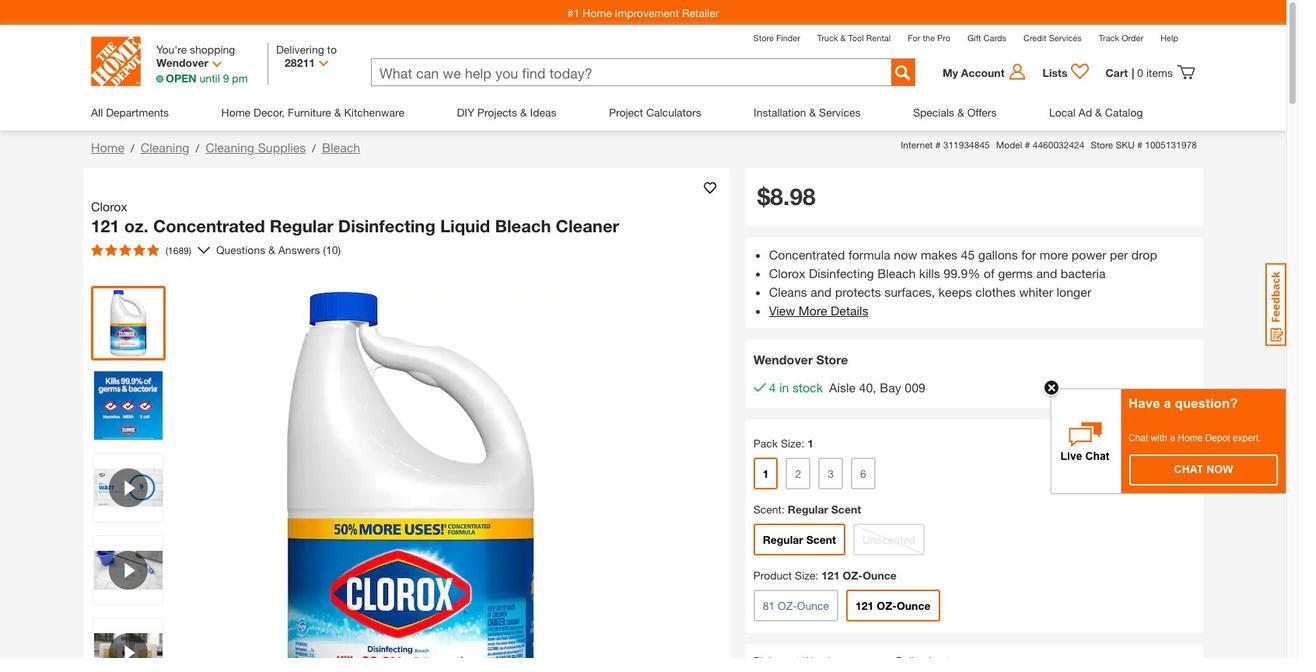 Task type: describe. For each thing, give the bounding box(es) containing it.
.
[[783, 183, 790, 211]]

disinfecting inside concentrated formula now makes 45 gallons for more power per drop clorox disinfecting bleach kills 99.9% of germs and bacteria cleans and protects surfaces, keeps clothes whiter longer view more details
[[809, 266, 874, 281]]

store finder
[[753, 33, 800, 43]]

ounce for 81 oz-ounce
[[797, 600, 829, 613]]

& left ideas
[[520, 106, 527, 119]]

view
[[769, 303, 795, 318]]

now
[[1206, 464, 1233, 476]]

track order link
[[1099, 33, 1143, 43]]

clorox bleach 4460032424 e1.1 image
[[94, 371, 163, 440]]

surfaces,
[[884, 285, 935, 299]]

my account link
[[943, 63, 1035, 82]]

home left depot
[[1178, 433, 1203, 444]]

009
[[905, 380, 925, 395]]

diy projects & ideas link
[[457, 94, 556, 131]]

truck & tool rental link
[[817, 33, 891, 43]]

4
[[769, 380, 776, 395]]

details
[[831, 303, 868, 318]]

project calculators
[[609, 106, 701, 119]]

question?
[[1175, 397, 1238, 412]]

gallons
[[978, 247, 1018, 262]]

finder
[[776, 33, 800, 43]]

2 # from the left
[[1025, 139, 1030, 151]]

specials
[[913, 106, 954, 119]]

1 vertical spatial a
[[1170, 433, 1175, 444]]

2 vertical spatial store
[[816, 352, 848, 367]]

have
[[1128, 397, 1160, 412]]

account
[[961, 66, 1004, 79]]

oz- for 121 oz-ounce
[[877, 600, 897, 613]]

until
[[200, 72, 220, 85]]

aisle
[[829, 380, 856, 395]]

germs
[[998, 266, 1033, 281]]

liquid
[[440, 216, 490, 236]]

departments
[[106, 106, 169, 119]]

power
[[1072, 247, 1106, 262]]

stock
[[792, 380, 823, 395]]

cleaning link
[[140, 140, 189, 155]]

5 stars image
[[91, 244, 159, 256]]

home left decor,
[[221, 106, 251, 119]]

scent inside regular scent button
[[806, 534, 836, 547]]

& left answers
[[268, 243, 275, 257]]

offers
[[967, 106, 997, 119]]

& right the installation
[[809, 106, 816, 119]]

#1 home improvement retailer
[[567, 6, 719, 19]]

: for product
[[815, 569, 818, 583]]

8
[[770, 183, 783, 211]]

catalog
[[1105, 106, 1143, 119]]

bleach inside concentrated formula now makes 45 gallons for more power per drop clorox disinfecting bleach kills 99.9% of germs and bacteria cleans and protects surfaces, keeps clothes whiter longer view more details
[[877, 266, 916, 281]]

ounce up 121 oz-ounce button on the right bottom
[[863, 569, 897, 583]]

scent down 1 button
[[753, 503, 782, 516]]

1 horizontal spatial oz-
[[843, 569, 863, 583]]

pack size : 1
[[753, 437, 813, 450]]

clorox inside clorox 121 oz. concentrated regular disinfecting liquid bleach cleaner
[[91, 199, 127, 214]]

per
[[1110, 247, 1128, 262]]

to
[[327, 43, 337, 56]]

& right furniture
[[334, 106, 341, 119]]

all departments link
[[91, 94, 169, 131]]

shopping
[[190, 43, 235, 56]]

& left tool
[[840, 33, 846, 43]]

4 in stock
[[769, 380, 823, 395]]

scent down 3 button on the right bottom of page
[[831, 503, 861, 516]]

clorox link
[[91, 198, 134, 216]]

gift cards
[[967, 33, 1006, 43]]

121 inside button
[[856, 600, 874, 613]]

project
[[609, 106, 643, 119]]

clorox 121 oz. concentrated regular disinfecting liquid bleach cleaner
[[91, 199, 619, 236]]

2 button
[[786, 458, 811, 490]]

longer
[[1057, 285, 1091, 299]]

submit search image
[[895, 65, 911, 81]]

home right #1
[[583, 6, 612, 19]]

2 horizontal spatial store
[[1091, 139, 1113, 151]]

311934845
[[943, 139, 990, 151]]

supplies
[[258, 140, 306, 155]]

store finder link
[[753, 33, 800, 43]]

answers
[[278, 243, 320, 257]]

truck
[[817, 33, 838, 43]]

0 horizontal spatial :
[[782, 503, 785, 516]]

bleach for liquid
[[495, 216, 551, 236]]

questions & answers (10)
[[216, 243, 341, 257]]

cards
[[983, 33, 1006, 43]]

for
[[908, 33, 920, 43]]

you're
[[156, 43, 187, 56]]

0
[[1137, 66, 1143, 79]]

4870154143001 image
[[94, 454, 163, 522]]

(1689) link
[[85, 238, 210, 262]]

1 inside button
[[763, 467, 769, 481]]

3 button
[[818, 458, 843, 490]]

help
[[1160, 33, 1178, 43]]

clorox bleach 4460032424 64.0 image
[[94, 289, 163, 357]]

& right ad
[[1095, 106, 1102, 119]]

delivering to
[[276, 43, 337, 56]]

bay
[[880, 380, 901, 395]]

credit
[[1023, 33, 1047, 43]]

chat now
[[1174, 464, 1233, 476]]

my
[[943, 66, 958, 79]]

model
[[996, 139, 1022, 151]]

drop
[[1131, 247, 1157, 262]]

now
[[894, 247, 917, 262]]

have a question?
[[1128, 397, 1238, 412]]

help link
[[1160, 33, 1178, 43]]

chat now link
[[1130, 456, 1277, 485]]

clorox inside concentrated formula now makes 45 gallons for more power per drop clorox disinfecting bleach kills 99.9% of germs and bacteria cleans and protects surfaces, keeps clothes whiter longer view more details
[[769, 266, 805, 281]]

wendover for wendover
[[156, 56, 208, 69]]

calculators
[[646, 106, 701, 119]]

tool
[[848, 33, 864, 43]]

2
[[795, 467, 801, 481]]

3 / from the left
[[312, 142, 316, 155]]

home link
[[91, 140, 124, 155]]

45
[[961, 247, 975, 262]]

oz.
[[124, 216, 148, 236]]

unscented button
[[853, 524, 925, 556]]

more
[[799, 303, 827, 318]]

the
[[923, 33, 935, 43]]



Task type: locate. For each thing, give the bounding box(es) containing it.
installation
[[754, 106, 806, 119]]

services right the installation
[[819, 106, 861, 119]]

home / cleaning / cleaning supplies / bleach
[[91, 140, 360, 155]]

$ 8 . 98
[[757, 183, 816, 211]]

size up 81 oz-ounce button at the bottom of page
[[795, 569, 815, 583]]

# right internet in the right top of the page
[[935, 139, 941, 151]]

store left finder
[[753, 33, 774, 43]]

ounce for 121 oz-ounce
[[897, 600, 931, 613]]

0 horizontal spatial and
[[811, 285, 832, 299]]

concentrated
[[153, 216, 265, 236], [769, 247, 845, 262]]

cleaning down departments
[[140, 140, 189, 155]]

0 vertical spatial 121
[[91, 216, 120, 236]]

0 horizontal spatial oz-
[[778, 600, 797, 613]]

0 vertical spatial regular
[[270, 216, 333, 236]]

6
[[860, 467, 866, 481]]

# right 'sku'
[[1137, 139, 1142, 151]]

cleaning supplies link
[[205, 140, 306, 155]]

local
[[1049, 106, 1076, 119]]

concentrated inside concentrated formula now makes 45 gallons for more power per drop clorox disinfecting bleach kills 99.9% of germs and bacteria cleans and protects surfaces, keeps clothes whiter longer view more details
[[769, 247, 845, 262]]

projects
[[477, 106, 517, 119]]

2 horizontal spatial #
[[1137, 139, 1142, 151]]

view more details link
[[769, 303, 868, 318]]

regular up product
[[763, 534, 803, 547]]

1 horizontal spatial concentrated
[[769, 247, 845, 262]]

local ad & catalog link
[[1049, 94, 1143, 131]]

bleach right liquid
[[495, 216, 551, 236]]

unscented
[[863, 534, 915, 547]]

2 horizontal spatial :
[[815, 569, 818, 583]]

0 items
[[1137, 66, 1173, 79]]

for the pro link
[[908, 33, 950, 43]]

1 # from the left
[[935, 139, 941, 151]]

keeps
[[939, 285, 972, 299]]

0 vertical spatial :
[[801, 437, 804, 450]]

protects
[[835, 285, 881, 299]]

2 vertical spatial :
[[815, 569, 818, 583]]

6 button
[[851, 458, 876, 490]]

expert.
[[1233, 433, 1261, 444]]

121 oz-ounce
[[856, 600, 931, 613]]

1 horizontal spatial disinfecting
[[809, 266, 874, 281]]

40,
[[859, 380, 876, 395]]

1 horizontal spatial wendover
[[753, 352, 813, 367]]

1 horizontal spatial 121
[[822, 569, 840, 583]]

bleach inside clorox 121 oz. concentrated regular disinfecting liquid bleach cleaner
[[495, 216, 551, 236]]

1 up 2 button
[[807, 437, 813, 450]]

wendover up open
[[156, 56, 208, 69]]

items
[[1146, 66, 1173, 79]]

2 cleaning from the left
[[205, 140, 254, 155]]

concentrated inside clorox 121 oz. concentrated regular disinfecting liquid bleach cleaner
[[153, 216, 265, 236]]

concentrated up cleans
[[769, 247, 845, 262]]

size right pack
[[781, 437, 801, 450]]

specials & offers link
[[913, 94, 997, 131]]

/ right home link at the top
[[131, 142, 134, 155]]

all departments
[[91, 106, 169, 119]]

and
[[1036, 266, 1057, 281], [811, 285, 832, 299]]

1 horizontal spatial 1
[[807, 437, 813, 450]]

store left 'sku'
[[1091, 139, 1113, 151]]

a right have
[[1164, 397, 1171, 412]]

2 horizontal spatial /
[[312, 142, 316, 155]]

5421961112001 image
[[94, 619, 163, 659]]

regular inside clorox 121 oz. concentrated regular disinfecting liquid bleach cleaner
[[270, 216, 333, 236]]

0 vertical spatial store
[[753, 33, 774, 43]]

None text field
[[372, 59, 876, 87], [372, 59, 876, 87], [372, 59, 876, 87], [372, 59, 876, 87]]

ounce down product size : 121 oz-ounce
[[797, 600, 829, 613]]

for
[[1021, 247, 1036, 262]]

0 horizontal spatial wendover
[[156, 56, 208, 69]]

services right credit
[[1049, 33, 1082, 43]]

clorox up cleans
[[769, 266, 805, 281]]

1 horizontal spatial :
[[801, 437, 804, 450]]

home decor, furniture & kitchenware
[[221, 106, 404, 119]]

0 vertical spatial and
[[1036, 266, 1057, 281]]

depot
[[1205, 433, 1230, 444]]

0 horizontal spatial /
[[131, 142, 134, 155]]

0 vertical spatial disinfecting
[[338, 216, 435, 236]]

1 horizontal spatial clorox
[[769, 266, 805, 281]]

oz- up 121 oz-ounce button on the right bottom
[[843, 569, 863, 583]]

bleach down home decor, furniture & kitchenware
[[322, 140, 360, 155]]

121 down product size : 121 oz-ounce
[[856, 600, 874, 613]]

2 vertical spatial regular
[[763, 534, 803, 547]]

: up regular scent
[[782, 503, 785, 516]]

1 vertical spatial services
[[819, 106, 861, 119]]

1 vertical spatial regular
[[788, 503, 828, 516]]

specials & offers
[[913, 106, 997, 119]]

2 / from the left
[[196, 142, 199, 155]]

0 horizontal spatial bleach
[[322, 140, 360, 155]]

oz- for 81 oz-ounce
[[778, 600, 797, 613]]

delivering
[[276, 43, 324, 56]]

a right with on the bottom right
[[1170, 433, 1175, 444]]

81 oz-ounce button
[[753, 590, 838, 622]]

98
[[790, 183, 816, 211]]

truck & tool rental
[[817, 33, 891, 43]]

0 vertical spatial wendover
[[156, 56, 208, 69]]

121 up 81 oz-ounce button at the bottom of page
[[822, 569, 840, 583]]

0 horizontal spatial services
[[819, 106, 861, 119]]

all
[[91, 106, 103, 119]]

installation & services link
[[754, 94, 861, 131]]

:
[[801, 437, 804, 450], [782, 503, 785, 516], [815, 569, 818, 583]]

open until 9 pm
[[166, 72, 248, 85]]

121
[[91, 216, 120, 236], [822, 569, 840, 583], [856, 600, 874, 613]]

1 vertical spatial 121
[[822, 569, 840, 583]]

/ right cleaning link
[[196, 142, 199, 155]]

kills
[[919, 266, 940, 281]]

1 button
[[753, 458, 778, 490]]

1 horizontal spatial and
[[1036, 266, 1057, 281]]

0 vertical spatial clorox
[[91, 199, 127, 214]]

(1689)
[[166, 245, 191, 256]]

scent down scent : regular scent
[[806, 534, 836, 547]]

0 horizontal spatial cleaning
[[140, 140, 189, 155]]

ounce down unscented
[[897, 600, 931, 613]]

makes
[[921, 247, 957, 262]]

: for pack
[[801, 437, 804, 450]]

disinfecting inside clorox 121 oz. concentrated regular disinfecting liquid bleach cleaner
[[338, 216, 435, 236]]

1 vertical spatial :
[[782, 503, 785, 516]]

1 vertical spatial concentrated
[[769, 247, 845, 262]]

and up view more details link
[[811, 285, 832, 299]]

the home depot image
[[91, 37, 141, 86]]

cleans
[[769, 285, 807, 299]]

1 horizontal spatial bleach
[[495, 216, 551, 236]]

1 vertical spatial clorox
[[769, 266, 805, 281]]

home down all
[[91, 140, 124, 155]]

scent : regular scent
[[753, 503, 861, 516]]

121 oz-ounce button
[[846, 590, 940, 622]]

& inside "link"
[[957, 106, 964, 119]]

ounce
[[863, 569, 897, 583], [797, 600, 829, 613], [897, 600, 931, 613]]

1 vertical spatial bleach
[[495, 216, 551, 236]]

0 horizontal spatial #
[[935, 139, 941, 151]]

0 horizontal spatial store
[[753, 33, 774, 43]]

2 horizontal spatial bleach
[[877, 266, 916, 281]]

questions
[[216, 243, 265, 257]]

size
[[781, 437, 801, 450], [795, 569, 815, 583]]

1 horizontal spatial store
[[816, 352, 848, 367]]

cart
[[1106, 66, 1128, 79]]

1 horizontal spatial /
[[196, 142, 199, 155]]

0 vertical spatial bleach
[[322, 140, 360, 155]]

9
[[223, 72, 229, 85]]

track order
[[1099, 33, 1143, 43]]

# right model
[[1025, 139, 1030, 151]]

credit services
[[1023, 33, 1082, 43]]

bacteria
[[1061, 266, 1106, 281]]

order
[[1122, 33, 1143, 43]]

regular up regular scent button
[[788, 503, 828, 516]]

0 horizontal spatial 121
[[91, 216, 120, 236]]

1 down pack
[[763, 467, 769, 481]]

1 vertical spatial store
[[1091, 139, 1113, 151]]

chat with a home depot expert.
[[1128, 433, 1261, 444]]

store up aisle
[[816, 352, 848, 367]]

track
[[1099, 33, 1119, 43]]

: up 2 button
[[801, 437, 804, 450]]

regular
[[270, 216, 333, 236], [788, 503, 828, 516], [763, 534, 803, 547]]

and down more on the right top of the page
[[1036, 266, 1057, 281]]

0 vertical spatial concentrated
[[153, 216, 265, 236]]

0 vertical spatial a
[[1164, 397, 1171, 412]]

(10)
[[323, 243, 341, 257]]

0 horizontal spatial 1
[[763, 467, 769, 481]]

disinfecting up protects
[[809, 266, 874, 281]]

size for pack size
[[781, 437, 801, 450]]

size for product size
[[795, 569, 815, 583]]

disinfecting up (10)
[[338, 216, 435, 236]]

regular up answers
[[270, 216, 333, 236]]

0 horizontal spatial disinfecting
[[338, 216, 435, 236]]

bleach for /
[[322, 140, 360, 155]]

retailer
[[682, 6, 719, 19]]

0 horizontal spatial clorox
[[91, 199, 127, 214]]

with
[[1151, 433, 1167, 444]]

clothes
[[975, 285, 1016, 299]]

1 vertical spatial wendover
[[753, 352, 813, 367]]

wendover up in
[[753, 352, 813, 367]]

scent
[[753, 503, 782, 516], [831, 503, 861, 516], [806, 534, 836, 547]]

1 horizontal spatial cleaning
[[205, 140, 254, 155]]

wendover for wendover store
[[753, 352, 813, 367]]

concentrated formula now makes 45 gallons for more power per drop clorox disinfecting bleach kills 99.9% of germs and bacteria cleans and protects surfaces, keeps clothes whiter longer view more details
[[769, 247, 1157, 318]]

decor,
[[254, 106, 285, 119]]

bleach
[[322, 140, 360, 155], [495, 216, 551, 236], [877, 266, 916, 281]]

0 horizontal spatial concentrated
[[153, 216, 265, 236]]

improvement
[[615, 6, 679, 19]]

regular inside button
[[763, 534, 803, 547]]

ideas
[[530, 106, 556, 119]]

1 horizontal spatial services
[[1049, 33, 1082, 43]]

oz- down unscented
[[877, 600, 897, 613]]

3 # from the left
[[1137, 139, 1142, 151]]

: up 81 oz-ounce button at the bottom of page
[[815, 569, 818, 583]]

my account
[[943, 66, 1004, 79]]

0 vertical spatial services
[[1049, 33, 1082, 43]]

the home depot logo link
[[91, 37, 141, 86]]

feedback link image
[[1265, 263, 1286, 347]]

credit services link
[[1023, 33, 1082, 43]]

diy
[[457, 106, 474, 119]]

121 inside clorox 121 oz. concentrated regular disinfecting liquid bleach cleaner
[[91, 216, 120, 236]]

2 horizontal spatial oz-
[[877, 600, 897, 613]]

81
[[763, 600, 775, 613]]

bleach down the now
[[877, 266, 916, 281]]

ad
[[1079, 106, 1092, 119]]

project calculators link
[[609, 94, 701, 131]]

1005131978
[[1145, 139, 1197, 151]]

121 up 5 stars image
[[91, 216, 120, 236]]

whiter
[[1019, 285, 1053, 299]]

cleaner
[[556, 216, 619, 236]]

0 vertical spatial size
[[781, 437, 801, 450]]

1 horizontal spatial #
[[1025, 139, 1030, 151]]

1 vertical spatial disinfecting
[[809, 266, 874, 281]]

2 horizontal spatial 121
[[856, 600, 874, 613]]

/ left bleach link
[[312, 142, 316, 155]]

1 / from the left
[[131, 142, 134, 155]]

2 vertical spatial 121
[[856, 600, 874, 613]]

0 vertical spatial 1
[[807, 437, 813, 450]]

clorox up oz.
[[91, 199, 127, 214]]

concentrated up (1689)
[[153, 216, 265, 236]]

& left offers
[[957, 106, 964, 119]]

1 vertical spatial size
[[795, 569, 815, 583]]

cleaning left supplies
[[205, 140, 254, 155]]

5421566546001 image
[[94, 536, 163, 605]]

home decor, furniture & kitchenware link
[[221, 94, 404, 131]]

product
[[753, 569, 792, 583]]

1 vertical spatial and
[[811, 285, 832, 299]]

4460032424
[[1033, 139, 1084, 151]]

1 cleaning from the left
[[140, 140, 189, 155]]

oz- right 81
[[778, 600, 797, 613]]

2 vertical spatial bleach
[[877, 266, 916, 281]]

1 vertical spatial 1
[[763, 467, 769, 481]]



Task type: vqa. For each thing, say whether or not it's contained in the screenshot.
Yellow image
no



